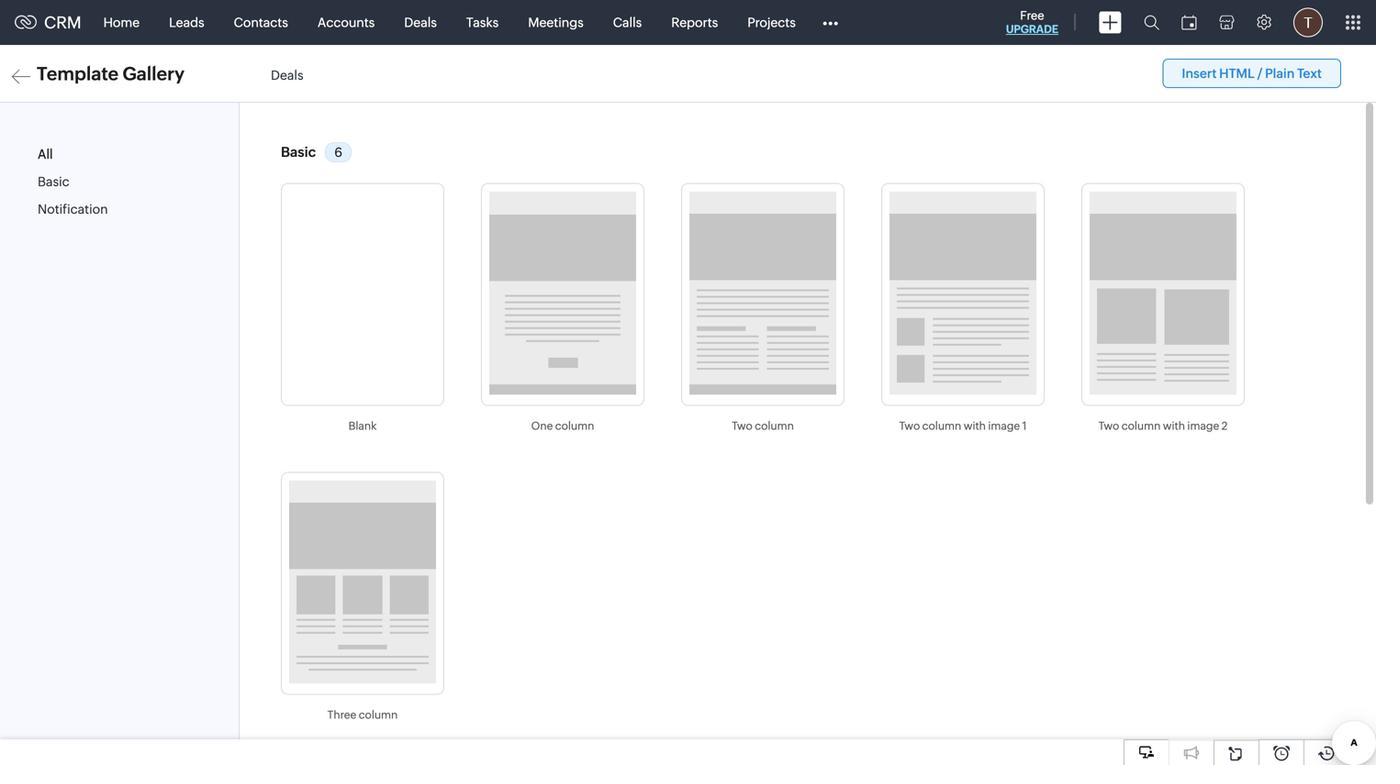 Task type: describe. For each thing, give the bounding box(es) containing it.
two column
[[732, 420, 794, 432]]

crm link
[[15, 13, 81, 32]]

not loaded image for three column
[[289, 481, 436, 684]]

free
[[1020, 9, 1044, 22]]

search element
[[1133, 0, 1171, 45]]

not loaded image for two column with image 2
[[1090, 191, 1237, 395]]

contacts link
[[219, 0, 303, 45]]

gallery
[[123, 63, 185, 84]]

contacts
[[234, 15, 288, 30]]

tasks link
[[452, 0, 513, 45]]

not loaded image for two column
[[689, 191, 836, 395]]

/
[[1257, 66, 1263, 81]]

one column
[[531, 420, 594, 432]]

crm
[[44, 13, 81, 32]]

leads link
[[154, 0, 219, 45]]

reports
[[671, 15, 718, 30]]

insert html / plain text link
[[1163, 59, 1341, 88]]

1 horizontal spatial deals
[[404, 15, 437, 30]]

html
[[1219, 66, 1255, 81]]

calendar image
[[1182, 15, 1197, 30]]

plain
[[1265, 66, 1295, 81]]

two column with image 2
[[1099, 420, 1228, 432]]

blank
[[349, 420, 377, 432]]

with for 2
[[1163, 420, 1185, 432]]

template
[[37, 63, 119, 84]]

image for 1
[[988, 420, 1020, 432]]

one
[[531, 420, 553, 432]]

two for two column
[[732, 420, 753, 432]]

two for two column with image 2
[[1099, 420, 1119, 432]]

calls
[[613, 15, 642, 30]]

reports link
[[657, 0, 733, 45]]

column for two column with image 1
[[922, 420, 962, 432]]

free upgrade
[[1006, 9, 1059, 35]]

projects link
[[733, 0, 811, 45]]

upgrade
[[1006, 23, 1059, 35]]

insert html / plain text
[[1182, 66, 1322, 81]]

column for two column with image 2
[[1122, 420, 1161, 432]]

column for three column
[[359, 709, 398, 722]]

0 horizontal spatial deals
[[271, 68, 304, 83]]



Task type: locate. For each thing, give the bounding box(es) containing it.
image left 2
[[1187, 420, 1219, 432]]

deals down contacts link
[[271, 68, 304, 83]]

Other Modules field
[[811, 8, 850, 37]]

projects
[[748, 15, 796, 30]]

not loaded image for two column with image 1
[[890, 191, 1037, 395]]

accounts
[[318, 15, 375, 30]]

not loaded image for one column
[[489, 191, 636, 395]]

0 horizontal spatial image
[[988, 420, 1020, 432]]

image
[[988, 420, 1020, 432], [1187, 420, 1219, 432]]

profile image
[[1294, 8, 1323, 37]]

three column
[[327, 709, 398, 722]]

column
[[555, 420, 594, 432], [755, 420, 794, 432], [922, 420, 962, 432], [1122, 420, 1161, 432], [359, 709, 398, 722]]

basic down all
[[38, 174, 69, 189]]

1 with from the left
[[964, 420, 986, 432]]

accounts link
[[303, 0, 390, 45]]

home
[[103, 15, 140, 30]]

with left 2
[[1163, 420, 1185, 432]]

column for one column
[[555, 420, 594, 432]]

meetings
[[528, 15, 584, 30]]

profile element
[[1283, 0, 1334, 45]]

notification
[[38, 202, 108, 217]]

two for two column with image 1
[[899, 420, 920, 432]]

3 two from the left
[[1099, 420, 1119, 432]]

two column with image 1
[[899, 420, 1027, 432]]

2 two from the left
[[899, 420, 920, 432]]

deals left tasks
[[404, 15, 437, 30]]

leads
[[169, 15, 204, 30]]

2 horizontal spatial two
[[1099, 420, 1119, 432]]

1 horizontal spatial basic
[[281, 144, 316, 160]]

0 vertical spatial basic
[[281, 144, 316, 160]]

insert
[[1182, 66, 1217, 81]]

with left 1 at the bottom of the page
[[964, 420, 986, 432]]

three
[[327, 709, 356, 722]]

0 vertical spatial deals
[[404, 15, 437, 30]]

basic
[[281, 144, 316, 160], [38, 174, 69, 189]]

home link
[[89, 0, 154, 45]]

text
[[1297, 66, 1322, 81]]

1 two from the left
[[732, 420, 753, 432]]

create menu image
[[1099, 11, 1122, 34]]

calls link
[[598, 0, 657, 45]]

column for two column
[[755, 420, 794, 432]]

0 horizontal spatial two
[[732, 420, 753, 432]]

with for 1
[[964, 420, 986, 432]]

basic left '6'
[[281, 144, 316, 160]]

create menu element
[[1088, 0, 1133, 45]]

meetings link
[[513, 0, 598, 45]]

template gallery
[[37, 63, 185, 84]]

1 vertical spatial basic
[[38, 174, 69, 189]]

with
[[964, 420, 986, 432], [1163, 420, 1185, 432]]

0 horizontal spatial basic
[[38, 174, 69, 189]]

2 with from the left
[[1163, 420, 1185, 432]]

image for 2
[[1187, 420, 1219, 432]]

all
[[38, 147, 53, 162]]

two
[[732, 420, 753, 432], [899, 420, 920, 432], [1099, 420, 1119, 432]]

deals
[[404, 15, 437, 30], [271, 68, 304, 83]]

tasks
[[466, 15, 499, 30]]

not loaded image
[[489, 191, 636, 395], [689, 191, 836, 395], [890, 191, 1037, 395], [1090, 191, 1237, 395], [289, 481, 436, 684]]

2
[[1222, 420, 1228, 432]]

1 horizontal spatial two
[[899, 420, 920, 432]]

search image
[[1144, 15, 1160, 30]]

1 image from the left
[[988, 420, 1020, 432]]

1 horizontal spatial with
[[1163, 420, 1185, 432]]

1 vertical spatial deals
[[271, 68, 304, 83]]

0 horizontal spatial with
[[964, 420, 986, 432]]

deals link
[[390, 0, 452, 45]]

image left 1 at the bottom of the page
[[988, 420, 1020, 432]]

1 horizontal spatial image
[[1187, 420, 1219, 432]]

2 image from the left
[[1187, 420, 1219, 432]]

6
[[334, 145, 342, 160]]

1
[[1022, 420, 1027, 432]]



Task type: vqa. For each thing, say whether or not it's contained in the screenshot.
second Two from left
yes



